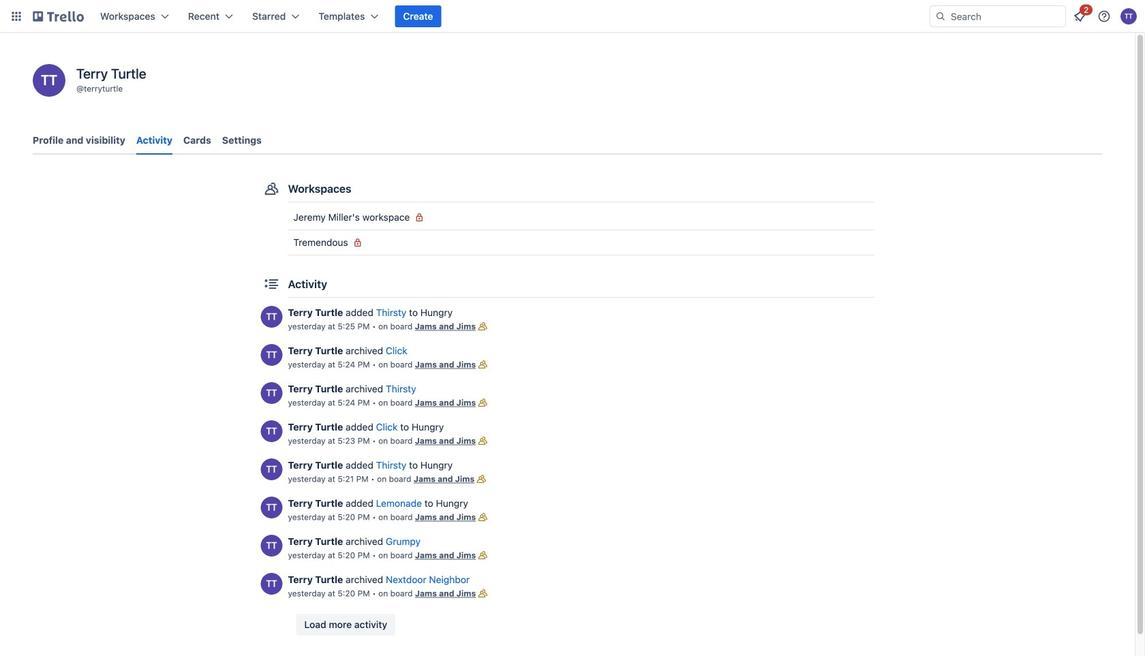 Task type: vqa. For each thing, say whether or not it's contained in the screenshot.
topmost All members of the Workspace can see and edit this board. image
yes



Task type: locate. For each thing, give the bounding box(es) containing it.
back to home image
[[33, 5, 84, 27]]

2 all members of the workspace can see and edit this board. image from the top
[[476, 511, 490, 524]]

1 vertical spatial terry turtle (terryturtle) image
[[261, 497, 283, 519]]

terry turtle (terryturtle) image
[[261, 459, 283, 481], [261, 497, 283, 519], [261, 573, 283, 595]]

2 notifications image
[[1072, 8, 1088, 25]]

0 vertical spatial terry turtle (terryturtle) image
[[261, 459, 283, 481]]

3 all members of the workspace can see and edit this board. image from the top
[[476, 587, 490, 601]]

all members of the workspace can see and edit this board. image for third terry turtle (terryturtle) icon
[[476, 587, 490, 601]]

0 vertical spatial all members of the workspace can see and edit this board. image
[[476, 358, 490, 372]]

all members of the workspace can see and edit this board. image
[[476, 320, 490, 333], [476, 396, 490, 410], [476, 434, 490, 448], [475, 472, 488, 486], [476, 549, 490, 562]]

2 vertical spatial all members of the workspace can see and edit this board. image
[[476, 587, 490, 601]]

all members of the workspace can see and edit this board. image
[[476, 358, 490, 372], [476, 511, 490, 524], [476, 587, 490, 601]]

sm image
[[413, 211, 426, 224]]

Search field
[[946, 7, 1066, 26]]

terry turtle (terryturtle) image
[[1121, 8, 1137, 25], [33, 64, 65, 97], [261, 306, 283, 328], [261, 344, 283, 366], [261, 382, 283, 404], [261, 421, 283, 442], [261, 535, 283, 557]]

1 vertical spatial all members of the workspace can see and edit this board. image
[[476, 511, 490, 524]]

2 vertical spatial terry turtle (terryturtle) image
[[261, 573, 283, 595]]



Task type: describe. For each thing, give the bounding box(es) containing it.
all members of the workspace can see and edit this board. image for 2nd terry turtle (terryturtle) icon from the top
[[476, 511, 490, 524]]

search image
[[935, 11, 946, 22]]

3 terry turtle (terryturtle) image from the top
[[261, 573, 283, 595]]

open information menu image
[[1098, 10, 1111, 23]]

1 all members of the workspace can see and edit this board. image from the top
[[476, 358, 490, 372]]

sm image
[[351, 236, 365, 250]]

1 terry turtle (terryturtle) image from the top
[[261, 459, 283, 481]]

2 terry turtle (terryturtle) image from the top
[[261, 497, 283, 519]]

primary element
[[0, 0, 1145, 33]]



